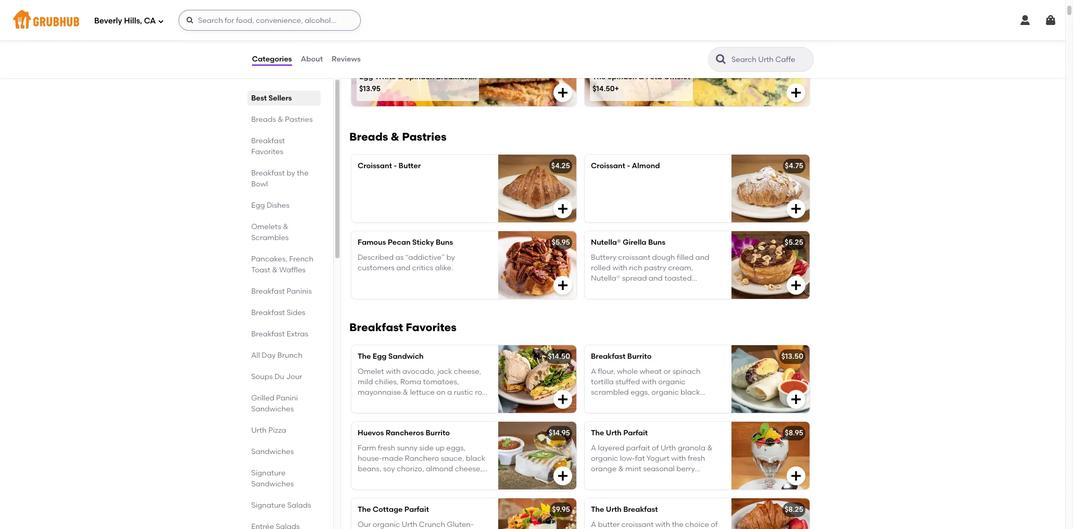 Task type: describe. For each thing, give the bounding box(es) containing it.
pancakes,
[[252, 255, 288, 263]]

on inside best sellers most ordered on grubhub
[[398, 26, 407, 35]]

sandwiches inside the 'grilled panini sandwiches'
[[252, 405, 294, 413]]

mixed
[[400, 399, 422, 407]]

extras
[[287, 330, 309, 338]]

breakfast by the bowl tab
[[252, 168, 317, 190]]

breakfast...
[[436, 72, 477, 81]]

with up the request.
[[384, 399, 399, 407]]

search icon image
[[715, 53, 727, 66]]

breakfast paninis tab
[[252, 286, 317, 297]]

breakfast inside breakfast by the bowl
[[252, 169, 285, 178]]

tomatoes,
[[423, 377, 459, 386]]

huevos rancheros burrito image
[[498, 422, 576, 490]]

+
[[615, 85, 619, 93]]

$14.95
[[549, 429, 570, 438]]

with up chilies,
[[386, 367, 401, 376]]

1 horizontal spatial favorites
[[406, 321, 457, 334]]

soups du jour tab
[[252, 371, 317, 382]]

rolled
[[591, 263, 611, 272]]

croissant - butter
[[358, 162, 421, 170]]

about
[[301, 55, 323, 63]]

gluten-
[[447, 520, 474, 529]]

grilled
[[252, 394, 275, 403]]

the egg sandwich image
[[498, 345, 576, 413]]

a layered parfait of urth granola & organic low-fat yogurt with fresh orange & mint seasonal berry ambrosia.
[[591, 443, 713, 484]]

chilies,
[[375, 377, 399, 386]]

$4.75
[[785, 162, 804, 170]]

and up to on the bottom of page
[[649, 274, 663, 283]]

& inside omelet with avocado, jack cheese, mild chilies, roma tomatoes, mayonnaise & lettuce on a rustic roll. served with mixed greens salad upon request.
[[403, 388, 408, 397]]

all day brunch tab
[[252, 350, 317, 361]]

2 vertical spatial egg
[[373, 352, 387, 361]]

of inside a butter croissant with the choice of
[[711, 520, 718, 529]]

with inside buttery croissant dough filled and rolled with rich pastry cream, nutella® spread and toasted hazelnuts. baked to a golden brown and dipped in hazelnut ganache.
[[613, 263, 627, 272]]

egg white & spinach breakfast... $13.95
[[359, 72, 477, 93]]

best sellers tab
[[252, 93, 317, 104]]

grilled panini sandwiches
[[252, 394, 298, 413]]

upon
[[358, 409, 376, 418]]

served
[[358, 399, 382, 407]]

of inside a layered parfait of urth granola & organic low-fat yogurt with fresh orange & mint seasonal berry ambrosia.
[[652, 443, 659, 452]]

low-
[[620, 454, 635, 463]]

huevos
[[358, 429, 384, 438]]

the spinach & feta omelet $14.50 +
[[593, 72, 690, 93]]

1 horizontal spatial burrito
[[627, 352, 652, 361]]

paninis
[[287, 287, 312, 296]]

0 horizontal spatial $14.50
[[548, 352, 570, 361]]

best for best sellers
[[252, 94, 267, 103]]

$8.95
[[785, 429, 804, 438]]

signature salads tab
[[252, 500, 317, 511]]

famous pecan sticky buns
[[358, 238, 453, 247]]

most
[[349, 26, 366, 35]]

omelet with avocado, jack cheese, mild chilies, roma tomatoes, mayonnaise & lettuce on a rustic roll. served with mixed greens salad upon request.
[[358, 367, 487, 418]]

2 buns from the left
[[648, 238, 666, 247]]

breakfast sides tab
[[252, 307, 317, 318]]

- for almond
[[627, 162, 630, 170]]

breakfast favorites tab
[[252, 135, 317, 157]]

feta
[[646, 72, 662, 81]]

& up croissant - butter
[[391, 130, 399, 143]]

organic inside our organic urth crunch gluten-
[[373, 520, 400, 529]]

golden
[[668, 285, 693, 293]]

1 vertical spatial breads & pastries
[[349, 130, 447, 143]]

$5.95
[[552, 238, 570, 247]]

huevos rancheros burrito
[[358, 429, 450, 438]]

croissant inside a butter croissant with the choice of
[[622, 520, 654, 529]]

parfait for parfait
[[623, 429, 648, 438]]

all
[[252, 351, 260, 360]]

soups
[[252, 372, 273, 381]]

crunch
[[419, 520, 445, 529]]

$9.95
[[552, 505, 570, 514]]

& right granola at the bottom right of page
[[707, 443, 713, 452]]

$4.25
[[551, 162, 570, 170]]

with inside a butter croissant with the choice of
[[655, 520, 670, 529]]

beverly
[[94, 16, 122, 25]]

our
[[358, 520, 371, 529]]

signature for signature salads
[[252, 501, 286, 510]]

sandwiches tab
[[252, 446, 317, 457]]

& inside the pancakes, french toast & waffles
[[272, 266, 278, 274]]

spread
[[622, 274, 647, 283]]

day
[[262, 351, 276, 360]]

signature sandwiches tab
[[252, 468, 317, 490]]

egg for egg white & spinach breakfast... $13.95
[[359, 72, 373, 81]]

soups du jour
[[252, 372, 303, 381]]

omelet inside "the spinach & feta omelet $14.50 +"
[[664, 72, 690, 81]]

croissant - almond image
[[732, 155, 810, 223]]

the cottage parfait image
[[498, 499, 576, 529]]

the urth parfait
[[591, 429, 648, 438]]

urth pizza tab
[[252, 425, 317, 436]]

pastries inside tab
[[285, 115, 313, 124]]

critics
[[412, 263, 433, 272]]

greens
[[424, 399, 448, 407]]

the for the urth parfait
[[591, 429, 604, 438]]

fresh
[[688, 454, 705, 463]]

dipped
[[607, 295, 632, 304]]

baked
[[628, 285, 651, 293]]

as
[[395, 253, 404, 262]]

pastry
[[644, 263, 666, 272]]

hazelnut
[[642, 295, 672, 304]]

croissant - almond
[[591, 162, 660, 170]]

& inside "the spinach & feta omelet $14.50 +"
[[639, 72, 644, 81]]

buttery croissant dough ﬁlled and rolled with rich pastry cream, nutella® spread and toasted hazelnuts. baked to a golden brown and dipped in hazelnut ganache.
[[591, 253, 716, 304]]

egg for egg dishes
[[252, 201, 265, 210]]

white
[[375, 72, 396, 81]]

roma
[[400, 377, 421, 386]]

mayonnaise
[[358, 388, 401, 397]]

seasonal
[[643, 465, 675, 473]]

rich
[[629, 263, 642, 272]]

the inside breakfast by the bowl
[[297, 169, 309, 178]]

breads & pastries inside tab
[[252, 115, 313, 124]]

grubhub
[[409, 26, 440, 35]]

almond
[[632, 162, 660, 170]]

croissant inside buttery croissant dough filled and rolled with rich pastry cream, nutella® spread and toasted hazelnuts. baked to a golden brown and dipped in hazelnut ganache.
[[618, 253, 651, 262]]

a butter croissant with the choice of
[[591, 520, 718, 529]]

breakfast extras tab
[[252, 329, 317, 340]]

ordered
[[368, 26, 396, 35]]

the for the egg sandwich
[[358, 352, 371, 361]]

famous pecan sticky buns image
[[498, 231, 576, 299]]

breads inside tab
[[252, 115, 276, 124]]

ca
[[144, 16, 156, 25]]

nutella® girella buns
[[591, 238, 666, 247]]

jack
[[438, 367, 452, 376]]

sandwiches inside tab
[[252, 480, 294, 488]]

described
[[358, 253, 394, 262]]

all day brunch
[[252, 351, 303, 360]]

svg image for famous pecan sticky buns
[[557, 279, 569, 292]]

the urth parfait image
[[732, 422, 810, 490]]

cottage
[[373, 505, 403, 514]]

croissant for croissant - butter
[[358, 162, 392, 170]]

orange
[[591, 465, 617, 473]]

$8.25
[[785, 505, 804, 514]]

a for a layered parfait of urth granola & organic low-fat yogurt with fresh orange & mint seasonal berry ambrosia.
[[591, 443, 596, 452]]

pecan
[[388, 238, 411, 247]]

the for the urth breakfast
[[591, 505, 604, 514]]

butter
[[399, 162, 421, 170]]

main navigation navigation
[[0, 0, 1065, 41]]

1 buns from the left
[[436, 238, 453, 247]]

dough
[[652, 253, 675, 262]]

- for butter
[[394, 162, 397, 170]]

urth up butter
[[606, 505, 622, 514]]

buttery
[[591, 253, 617, 262]]

granola
[[678, 443, 706, 452]]

$5.25
[[785, 238, 804, 247]]

fat
[[635, 454, 645, 463]]

1 vertical spatial pastries
[[402, 130, 447, 143]]

urth inside a layered parfait of urth granola & organic low-fat yogurt with fresh orange & mint seasonal berry ambrosia.
[[661, 443, 676, 452]]

omelets & scrambles
[[252, 222, 289, 242]]

0 horizontal spatial burrito
[[426, 429, 450, 438]]

salads
[[288, 501, 311, 510]]



Task type: vqa. For each thing, say whether or not it's contained in the screenshot.
the middle svg icon
no



Task type: locate. For each thing, give the bounding box(es) containing it.
egg inside tab
[[252, 201, 265, 210]]

to
[[652, 285, 660, 293]]

$14.50 inside "the spinach & feta omelet $14.50 +"
[[593, 85, 615, 93]]

choice
[[685, 520, 709, 529]]

parfait
[[623, 429, 648, 438], [405, 505, 429, 514]]

sellers for best sellers most ordered on grubhub
[[376, 11, 412, 25]]

& left feta
[[639, 72, 644, 81]]

grilled panini sandwiches tab
[[252, 393, 317, 415]]

breakfast favorites
[[252, 136, 285, 156], [349, 321, 457, 334]]

best up breads & pastries tab
[[252, 94, 267, 103]]

0 horizontal spatial parfait
[[405, 505, 429, 514]]

reviews button
[[331, 41, 361, 78]]

sellers inside best sellers most ordered on grubhub
[[376, 11, 412, 25]]

rancheros
[[386, 429, 424, 438]]

2 nutella® from the top
[[591, 274, 620, 283]]

signature for signature sandwiches
[[252, 469, 286, 478]]

0 vertical spatial a
[[661, 285, 666, 293]]

signature down sandwiches tab at the bottom of the page
[[252, 469, 286, 478]]

buns
[[436, 238, 453, 247], [648, 238, 666, 247]]

0 horizontal spatial favorites
[[252, 147, 284, 156]]

signature sandwiches
[[252, 469, 294, 488]]

urth
[[252, 426, 267, 435], [606, 429, 622, 438], [661, 443, 676, 452], [606, 505, 622, 514], [402, 520, 417, 529]]

favorites up breakfast by the bowl
[[252, 147, 284, 156]]

croissant
[[358, 162, 392, 170], [591, 162, 625, 170]]

breakfast favorites up "sandwich"
[[349, 321, 457, 334]]

a
[[591, 443, 596, 452], [591, 520, 596, 529]]

& inside breads & pastries tab
[[278, 115, 283, 124]]

nutella® inside buttery croissant dough filled and rolled with rich pastry cream, nutella® spread and toasted hazelnuts. baked to a golden brown and dipped in hazelnut ganache.
[[591, 274, 620, 283]]

1 horizontal spatial best
[[349, 11, 374, 25]]

spinach up +
[[608, 72, 637, 81]]

on right ordered
[[398, 26, 407, 35]]

omelet right feta
[[664, 72, 690, 81]]

pancakes, french toast & waffles tab
[[252, 254, 317, 275]]

sellers up breads & pastries tab
[[269, 94, 292, 103]]

with left choice
[[655, 520, 670, 529]]

of right choice
[[711, 520, 718, 529]]

nutella® up "hazelnuts."
[[591, 274, 620, 283]]

with
[[613, 263, 627, 272], [386, 367, 401, 376], [384, 399, 399, 407], [671, 454, 686, 463], [655, 520, 670, 529]]

cheese,
[[454, 367, 481, 376]]

the egg sandwich
[[358, 352, 424, 361]]

with inside a layered parfait of urth granola & organic low-fat yogurt with fresh orange & mint seasonal berry ambrosia.
[[671, 454, 686, 463]]

0 horizontal spatial breakfast favorites
[[252, 136, 285, 156]]

the inside a butter croissant with the choice of
[[672, 520, 684, 529]]

1 horizontal spatial of
[[711, 520, 718, 529]]

favorites
[[252, 147, 284, 156], [406, 321, 457, 334]]

sandwiches
[[252, 405, 294, 413], [252, 447, 294, 456], [252, 480, 294, 488]]

2 sandwiches from the top
[[252, 447, 294, 456]]

svg image down $5.95
[[557, 279, 569, 292]]

buns right sticky
[[436, 238, 453, 247]]

0 vertical spatial croissant
[[618, 253, 651, 262]]

parfait for urth
[[405, 505, 429, 514]]

svg image for breakfast burrito
[[790, 393, 802, 406]]

2 horizontal spatial svg image
[[790, 393, 802, 406]]

& down pancakes,
[[272, 266, 278, 274]]

0 vertical spatial on
[[398, 26, 407, 35]]

urth pizza
[[252, 426, 286, 435]]

ambrosia.
[[591, 475, 627, 484]]

2 vertical spatial sandwiches
[[252, 480, 294, 488]]

the inside "the spinach & feta omelet $14.50 +"
[[593, 72, 606, 81]]

best inside best sellers most ordered on grubhub
[[349, 11, 374, 25]]

0 horizontal spatial -
[[394, 162, 397, 170]]

croissant for croissant - almond
[[591, 162, 625, 170]]

on inside omelet with avocado, jack cheese, mild chilies, roma tomatoes, mayonnaise & lettuce on a rustic roll. served with mixed greens salad upon request.
[[437, 388, 446, 397]]

breads & pastries down best sellers tab
[[252, 115, 313, 124]]

hills,
[[124, 16, 142, 25]]

spinach inside egg white & spinach breakfast... $13.95
[[405, 72, 434, 81]]

urth up "yogurt"
[[661, 443, 676, 452]]

1 vertical spatial croissant
[[622, 520, 654, 529]]

nutella® girella buns image
[[732, 231, 810, 299]]

1 vertical spatial egg
[[252, 201, 265, 210]]

1 horizontal spatial the
[[672, 520, 684, 529]]

1 horizontal spatial svg image
[[557, 279, 569, 292]]

sellers for best sellers
[[269, 94, 292, 103]]

nutella® up buttery
[[591, 238, 621, 247]]

1 vertical spatial signature
[[252, 501, 286, 510]]

egg up chilies,
[[373, 352, 387, 361]]

egg up $13.95
[[359, 72, 373, 81]]

1 horizontal spatial by
[[446, 253, 455, 262]]

- left butter
[[394, 162, 397, 170]]

breads up croissant - butter
[[349, 130, 388, 143]]

french
[[290, 255, 314, 263]]

1 vertical spatial sandwiches
[[252, 447, 294, 456]]

1 - from the left
[[394, 162, 397, 170]]

egg left dishes
[[252, 201, 265, 210]]

0 vertical spatial of
[[652, 443, 659, 452]]

a left layered
[[591, 443, 596, 452]]

described as "addictive" by customers and critics alike.
[[358, 253, 455, 272]]

& up "scrambles"
[[283, 222, 289, 231]]

0 horizontal spatial svg image
[[158, 18, 164, 24]]

tab
[[252, 521, 317, 529]]

berry
[[677, 465, 695, 473]]

with left rich
[[613, 263, 627, 272]]

and
[[695, 253, 710, 262], [396, 263, 410, 272], [649, 274, 663, 283], [591, 295, 605, 304]]

best inside tab
[[252, 94, 267, 103]]

0 vertical spatial egg
[[359, 72, 373, 81]]

of
[[652, 443, 659, 452], [711, 520, 718, 529]]

0 vertical spatial nutella®
[[591, 238, 621, 247]]

1 signature from the top
[[252, 469, 286, 478]]

urth up layered
[[606, 429, 622, 438]]

the urth breakfast
[[591, 505, 658, 514]]

0 vertical spatial pastries
[[285, 115, 313, 124]]

best for best sellers most ordered on grubhub
[[349, 11, 374, 25]]

svg image right ca
[[158, 18, 164, 24]]

girella
[[623, 238, 647, 247]]

0 horizontal spatial omelet
[[358, 367, 384, 376]]

sandwiches up 'signature salads'
[[252, 480, 294, 488]]

0 vertical spatial sellers
[[376, 11, 412, 25]]

2 vertical spatial svg image
[[790, 393, 802, 406]]

0 horizontal spatial buns
[[436, 238, 453, 247]]

omelet
[[664, 72, 690, 81], [358, 367, 384, 376]]

1 sandwiches from the top
[[252, 405, 294, 413]]

1 vertical spatial of
[[711, 520, 718, 529]]

1 horizontal spatial breads & pastries
[[349, 130, 447, 143]]

the for the cottage parfait
[[358, 505, 371, 514]]

croissant up rich
[[618, 253, 651, 262]]

brown
[[694, 285, 716, 293]]

0 horizontal spatial organic
[[373, 520, 400, 529]]

breads & pastries
[[252, 115, 313, 124], [349, 130, 447, 143]]

1 horizontal spatial on
[[437, 388, 446, 397]]

1 horizontal spatial a
[[661, 285, 666, 293]]

1 vertical spatial a
[[591, 520, 596, 529]]

0 horizontal spatial croissant
[[358, 162, 392, 170]]

pizza
[[269, 426, 286, 435]]

lettuce
[[410, 388, 435, 397]]

1 vertical spatial omelet
[[358, 367, 384, 376]]

favorites inside breakfast favorites
[[252, 147, 284, 156]]

0 vertical spatial breads
[[252, 115, 276, 124]]

mild
[[358, 377, 373, 386]]

urth down the cottage parfait
[[402, 520, 417, 529]]

& down roma
[[403, 388, 408, 397]]

0 horizontal spatial breads & pastries
[[252, 115, 313, 124]]

0 vertical spatial a
[[591, 443, 596, 452]]

1 vertical spatial breakfast favorites
[[349, 321, 457, 334]]

burrito
[[627, 352, 652, 361], [426, 429, 450, 438]]

a inside buttery croissant dough filled and rolled with rich pastry cream, nutella® spread and toasted hazelnuts. baked to a golden brown and dipped in hazelnut ganache.
[[661, 285, 666, 293]]

2 croissant from the left
[[591, 162, 625, 170]]

1 vertical spatial by
[[446, 253, 455, 262]]

a down tomatoes,
[[447, 388, 452, 397]]

by up alike.
[[446, 253, 455, 262]]

the
[[297, 169, 309, 178], [672, 520, 684, 529]]

1 horizontal spatial $14.50
[[593, 85, 615, 93]]

1 horizontal spatial spinach
[[608, 72, 637, 81]]

0 horizontal spatial spinach
[[405, 72, 434, 81]]

our organic urth crunch gluten-
[[358, 520, 487, 529]]

avocado,
[[402, 367, 436, 376]]

urth inside our organic urth crunch gluten-
[[402, 520, 417, 529]]

0 vertical spatial favorites
[[252, 147, 284, 156]]

dishes
[[267, 201, 290, 210]]

0 vertical spatial $14.50
[[593, 85, 615, 93]]

1 vertical spatial parfait
[[405, 505, 429, 514]]

0 vertical spatial burrito
[[627, 352, 652, 361]]

1 horizontal spatial -
[[627, 162, 630, 170]]

parfait up 'parfait'
[[623, 429, 648, 438]]

and down "hazelnuts."
[[591, 295, 605, 304]]

breakfast paninis
[[252, 287, 312, 296]]

0 horizontal spatial of
[[652, 443, 659, 452]]

2 - from the left
[[627, 162, 630, 170]]

1 spinach from the left
[[405, 72, 434, 81]]

signature inside signature sandwiches
[[252, 469, 286, 478]]

organic up orange
[[591, 454, 618, 463]]

a right to on the bottom of page
[[661, 285, 666, 293]]

1 horizontal spatial pastries
[[402, 130, 447, 143]]

1 horizontal spatial buns
[[648, 238, 666, 247]]

0 horizontal spatial the
[[297, 169, 309, 178]]

omelets & scrambles tab
[[252, 221, 317, 243]]

egg dishes
[[252, 201, 290, 210]]

1 vertical spatial $14.50
[[548, 352, 570, 361]]

sandwiches down 'grilled'
[[252, 405, 294, 413]]

1 vertical spatial breads
[[349, 130, 388, 143]]

panini
[[276, 394, 298, 403]]

parfait up our organic urth crunch gluten-
[[405, 505, 429, 514]]

0 horizontal spatial on
[[398, 26, 407, 35]]

1 croissant from the left
[[358, 162, 392, 170]]

a for a butter croissant with the choice of
[[591, 520, 596, 529]]

layered
[[598, 443, 624, 452]]

urth inside tab
[[252, 426, 267, 435]]

breakfast by the bowl
[[252, 169, 309, 189]]

Search Urth Caffe search field
[[731, 55, 810, 65]]

hazelnuts.
[[591, 285, 627, 293]]

- left almond
[[627, 162, 630, 170]]

breakfast sides
[[252, 308, 306, 317]]

a inside a layered parfait of urth granola & organic low-fat yogurt with fresh orange & mint seasonal berry ambrosia.
[[591, 443, 596, 452]]

0 horizontal spatial pastries
[[285, 115, 313, 124]]

breads down best sellers
[[252, 115, 276, 124]]

sticky
[[412, 238, 434, 247]]

spinach
[[405, 72, 434, 81], [608, 72, 637, 81]]

pastries down best sellers tab
[[285, 115, 313, 124]]

best sellers
[[252, 94, 292, 103]]

breakfast favorites inside "tab"
[[252, 136, 285, 156]]

organic inside a layered parfait of urth granola & organic low-fat yogurt with fresh orange & mint seasonal berry ambrosia.
[[591, 454, 618, 463]]

2 signature from the top
[[252, 501, 286, 510]]

favorites up "sandwich"
[[406, 321, 457, 334]]

sellers inside best sellers tab
[[269, 94, 292, 103]]

a left butter
[[591, 520, 596, 529]]

0 horizontal spatial best
[[252, 94, 267, 103]]

0 vertical spatial omelet
[[664, 72, 690, 81]]

omelet inside omelet with avocado, jack cheese, mild chilies, roma tomatoes, mayonnaise & lettuce on a rustic roll. served with mixed greens salad upon request.
[[358, 367, 384, 376]]

by down breakfast favorites "tab"
[[287, 169, 295, 178]]

0 vertical spatial breads & pastries
[[252, 115, 313, 124]]

pastries up butter
[[402, 130, 447, 143]]

0 vertical spatial signature
[[252, 469, 286, 478]]

with up "berry"
[[671, 454, 686, 463]]

and inside described as "addictive" by customers and critics alike.
[[396, 263, 410, 272]]

3 sandwiches from the top
[[252, 480, 294, 488]]

0 vertical spatial breakfast favorites
[[252, 136, 285, 156]]

the for the spinach & feta omelet $14.50 +
[[593, 72, 606, 81]]

parfait
[[626, 443, 650, 452]]

egg inside egg white & spinach breakfast... $13.95
[[359, 72, 373, 81]]

& inside omelets & scrambles
[[283, 222, 289, 231]]

by
[[287, 169, 295, 178], [446, 253, 455, 262]]

egg dishes tab
[[252, 200, 317, 211]]

a inside omelet with avocado, jack cheese, mild chilies, roma tomatoes, mayonnaise & lettuce on a rustic roll. served with mixed greens salad upon request.
[[447, 388, 452, 397]]

categories
[[252, 55, 292, 63]]

1 vertical spatial the
[[672, 520, 684, 529]]

the urth breakfast image
[[732, 499, 810, 529]]

1 vertical spatial sellers
[[269, 94, 292, 103]]

0 horizontal spatial by
[[287, 169, 295, 178]]

0 vertical spatial the
[[297, 169, 309, 178]]

a inside a butter croissant with the choice of
[[591, 520, 596, 529]]

0 vertical spatial sandwiches
[[252, 405, 294, 413]]

spinach right white
[[405, 72, 434, 81]]

1 horizontal spatial breads
[[349, 130, 388, 143]]

1 nutella® from the top
[[591, 238, 621, 247]]

ganache.
[[674, 295, 708, 304]]

1 vertical spatial burrito
[[426, 429, 450, 438]]

brunch
[[278, 351, 303, 360]]

breakfast extras
[[252, 330, 309, 338]]

1 horizontal spatial omelet
[[664, 72, 690, 81]]

sellers up ordered
[[376, 11, 412, 25]]

& down low-
[[618, 465, 624, 473]]

mint
[[626, 465, 642, 473]]

0 vertical spatial svg image
[[158, 18, 164, 24]]

signature down signature sandwiches at the bottom of the page
[[252, 501, 286, 510]]

by inside described as "addictive" by customers and critics alike.
[[446, 253, 455, 262]]

Search for food, convenience, alcohol... search field
[[179, 10, 361, 31]]

breads & pastries tab
[[252, 114, 317, 125]]

svg image inside the main navigation navigation
[[158, 18, 164, 24]]

1 vertical spatial svg image
[[557, 279, 569, 292]]

0 vertical spatial organic
[[591, 454, 618, 463]]

0 horizontal spatial breads
[[252, 115, 276, 124]]

1 horizontal spatial breakfast favorites
[[349, 321, 457, 334]]

0 vertical spatial best
[[349, 11, 374, 25]]

breads & pastries up croissant - butter
[[349, 130, 447, 143]]

about button
[[300, 41, 323, 78]]

and down 'as' in the left of the page
[[396, 263, 410, 272]]

best up most
[[349, 11, 374, 25]]

svg image up $8.95
[[790, 393, 802, 406]]

of up "yogurt"
[[652, 443, 659, 452]]

croissant down the urth breakfast
[[622, 520, 654, 529]]

breakfast favorites down breads & pastries tab
[[252, 136, 285, 156]]

0 horizontal spatial a
[[447, 388, 452, 397]]

omelets
[[252, 222, 281, 231]]

2 a from the top
[[591, 520, 596, 529]]

1 vertical spatial nutella®
[[591, 274, 620, 283]]

1 vertical spatial best
[[252, 94, 267, 103]]

croissant - butter image
[[498, 155, 576, 223]]

categories button
[[252, 41, 292, 78]]

organic down the cottage
[[373, 520, 400, 529]]

and right ﬁlled
[[695, 253, 710, 262]]

1 a from the top
[[591, 443, 596, 452]]

svg image
[[158, 18, 164, 24], [557, 279, 569, 292], [790, 393, 802, 406]]

1 vertical spatial organic
[[373, 520, 400, 529]]

-
[[394, 162, 397, 170], [627, 162, 630, 170]]

& right white
[[398, 72, 403, 81]]

in
[[634, 295, 640, 304]]

& down best sellers tab
[[278, 115, 283, 124]]

croissant left butter
[[358, 162, 392, 170]]

urth left pizza
[[252, 426, 267, 435]]

scrambles
[[252, 233, 289, 242]]

1 vertical spatial favorites
[[406, 321, 457, 334]]

1 horizontal spatial sellers
[[376, 11, 412, 25]]

0 vertical spatial by
[[287, 169, 295, 178]]

2 spinach from the left
[[608, 72, 637, 81]]

0 horizontal spatial sellers
[[269, 94, 292, 103]]

svg image
[[1019, 14, 1032, 27], [1045, 14, 1057, 27], [186, 16, 194, 24], [557, 87, 569, 99], [790, 87, 802, 99], [557, 203, 569, 215], [790, 203, 802, 215], [790, 279, 802, 292], [557, 393, 569, 406], [557, 470, 569, 482], [790, 470, 802, 482]]

signature inside tab
[[252, 501, 286, 510]]

& inside egg white & spinach breakfast... $13.95
[[398, 72, 403, 81]]

buns up dough
[[648, 238, 666, 247]]

croissant left almond
[[591, 162, 625, 170]]

1 horizontal spatial croissant
[[591, 162, 625, 170]]

breakfast inside "tab"
[[252, 136, 285, 145]]

sandwich
[[388, 352, 424, 361]]

omelet up mild
[[358, 367, 384, 376]]

1 vertical spatial a
[[447, 388, 452, 397]]

1 horizontal spatial parfait
[[623, 429, 648, 438]]

on down tomatoes,
[[437, 388, 446, 397]]

"addictive"
[[405, 253, 445, 262]]

request.
[[378, 409, 406, 418]]

1 horizontal spatial organic
[[591, 454, 618, 463]]

jour
[[286, 372, 303, 381]]

1 vertical spatial on
[[437, 388, 446, 397]]

the left choice
[[672, 520, 684, 529]]

sandwiches down urth pizza
[[252, 447, 294, 456]]

best sellers most ordered on grubhub
[[349, 11, 440, 35]]

toast
[[252, 266, 271, 274]]

the down breakfast favorites "tab"
[[297, 169, 309, 178]]

toasted
[[665, 274, 692, 283]]

breakfast burrito image
[[732, 345, 810, 413]]

salad
[[450, 399, 469, 407]]

du
[[275, 372, 285, 381]]

spinach inside "the spinach & feta omelet $14.50 +"
[[608, 72, 637, 81]]

0 vertical spatial parfait
[[623, 429, 648, 438]]

by inside breakfast by the bowl
[[287, 169, 295, 178]]



